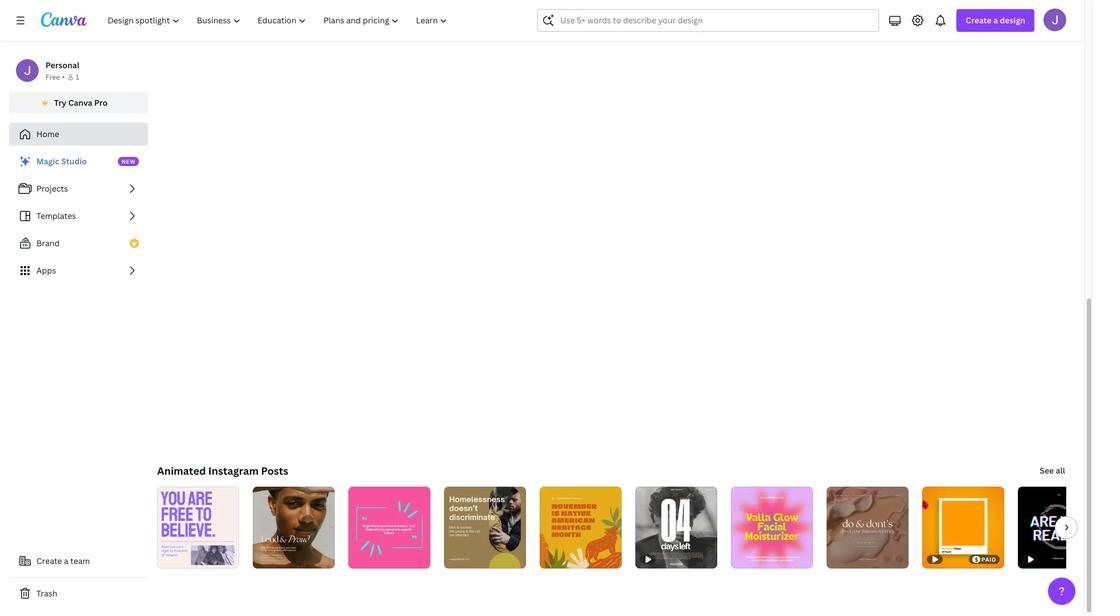Task type: vqa. For each thing, say whether or not it's contained in the screenshot.
See all link
yes



Task type: describe. For each thing, give the bounding box(es) containing it.
projects link
[[9, 178, 148, 200]]

create a team button
[[9, 551, 148, 573]]

new
[[121, 158, 136, 166]]

design
[[1000, 15, 1025, 26]]

see
[[1040, 466, 1054, 477]]

see all link
[[1039, 460, 1066, 483]]

Search search field
[[560, 10, 856, 31]]

create a team
[[36, 556, 90, 567]]

canva
[[68, 97, 92, 108]]

posts
[[261, 465, 288, 478]]

create a design button
[[957, 9, 1034, 32]]

trash
[[36, 589, 57, 600]]

home
[[36, 129, 59, 139]]

create a design
[[966, 15, 1025, 26]]

instagram
[[208, 465, 259, 478]]

brand
[[36, 238, 60, 249]]

home link
[[9, 123, 148, 146]]

animated
[[157, 465, 206, 478]]

pro
[[94, 97, 108, 108]]

apps link
[[9, 260, 148, 282]]

a for team
[[64, 556, 68, 567]]

magic studio
[[36, 156, 87, 167]]

jacob simon image
[[1044, 9, 1066, 31]]

list containing magic studio
[[9, 150, 148, 282]]



Task type: locate. For each thing, give the bounding box(es) containing it.
create left team
[[36, 556, 62, 567]]

animated instagram posts link
[[157, 465, 288, 478]]

a inside dropdown button
[[994, 15, 998, 26]]

magic
[[36, 156, 59, 167]]

0 vertical spatial a
[[994, 15, 998, 26]]

trash link
[[9, 583, 148, 606]]

a
[[994, 15, 998, 26], [64, 556, 68, 567]]

free
[[46, 72, 60, 82]]

1
[[76, 72, 79, 82]]

top level navigation element
[[100, 9, 457, 32]]

a left team
[[64, 556, 68, 567]]

list
[[9, 150, 148, 282]]

brand link
[[9, 232, 148, 255]]

1 horizontal spatial a
[[994, 15, 998, 26]]

a inside button
[[64, 556, 68, 567]]

try
[[54, 97, 66, 108]]

personal
[[46, 60, 79, 71]]

try canva pro
[[54, 97, 108, 108]]

a for design
[[994, 15, 998, 26]]

apps
[[36, 265, 56, 276]]

0 horizontal spatial a
[[64, 556, 68, 567]]

1 horizontal spatial create
[[966, 15, 992, 26]]

1 vertical spatial a
[[64, 556, 68, 567]]

•
[[62, 72, 65, 82]]

create for create a design
[[966, 15, 992, 26]]

free •
[[46, 72, 65, 82]]

0 horizontal spatial create
[[36, 556, 62, 567]]

a left design
[[994, 15, 998, 26]]

0 vertical spatial create
[[966, 15, 992, 26]]

see all
[[1040, 466, 1065, 477]]

create left design
[[966, 15, 992, 26]]

paid
[[982, 556, 997, 564]]

create for create a team
[[36, 556, 62, 567]]

studio
[[61, 156, 87, 167]]

create inside button
[[36, 556, 62, 567]]

animated instagram posts
[[157, 465, 288, 478]]

all
[[1056, 466, 1065, 477]]

try canva pro button
[[9, 92, 148, 114]]

templates
[[36, 211, 76, 221]]

create inside dropdown button
[[966, 15, 992, 26]]

None search field
[[538, 9, 879, 32]]

1 vertical spatial create
[[36, 556, 62, 567]]

templates link
[[9, 205, 148, 228]]

team
[[70, 556, 90, 567]]

create
[[966, 15, 992, 26], [36, 556, 62, 567]]

projects
[[36, 183, 68, 194]]



